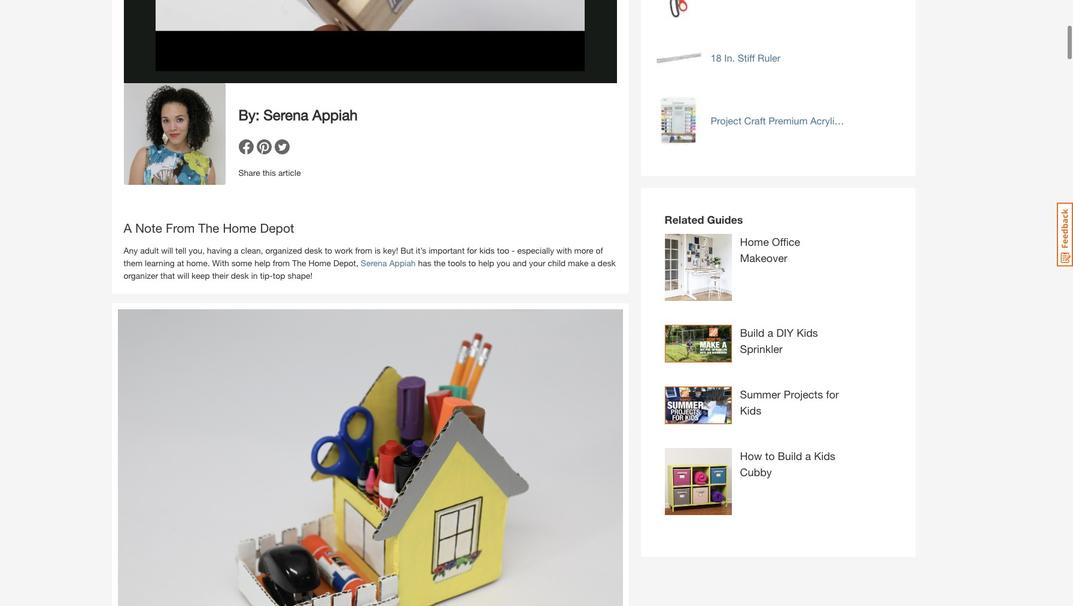Task type: locate. For each thing, give the bounding box(es) containing it.
1 vertical spatial will
[[177, 270, 189, 281]]

thumbnail image
[[124, 0, 617, 71]]

has
[[418, 258, 432, 268]]

to left work
[[325, 245, 332, 255]]

will down at
[[177, 270, 189, 281]]

depot,
[[334, 258, 359, 268]]

desk
[[305, 245, 323, 255], [598, 258, 616, 268], [231, 270, 249, 281]]

summer
[[741, 388, 781, 401]]

kids
[[797, 326, 819, 340], [741, 404, 762, 417], [815, 450, 836, 463]]

for
[[467, 245, 477, 255], [827, 388, 840, 401]]

2 help from the left
[[479, 258, 495, 268]]

for right projects
[[827, 388, 840, 401]]

build inside build a diy kids sprinkler
[[741, 326, 765, 340]]

share
[[239, 168, 260, 178]]

0 vertical spatial to
[[325, 245, 332, 255]]

0 vertical spatial appiah
[[313, 107, 358, 123]]

build
[[741, 326, 765, 340], [778, 450, 803, 463]]

that
[[161, 270, 175, 281]]

help inside any adult will tell you, having a clean, organized desk to work from is key! but it's important for kids too - especially with more of them learning at home. with some help from the home depot,
[[255, 258, 271, 268]]

cubby
[[741, 466, 773, 479]]

will inside 'has the tools to help you and your child make a desk organizer that will keep their desk in tip-top shape!'
[[177, 270, 189, 281]]

1 horizontal spatial to
[[469, 258, 476, 268]]

0 horizontal spatial serena
[[264, 107, 309, 123]]

1 vertical spatial for
[[827, 388, 840, 401]]

0 horizontal spatial home
[[223, 221, 257, 235]]

1 vertical spatial serena
[[361, 258, 387, 268]]

facebook image
[[239, 140, 257, 155]]

1 vertical spatial to
[[469, 258, 476, 268]]

1 horizontal spatial home
[[309, 258, 331, 268]]

summer projects for kids image
[[665, 387, 732, 425]]

0 horizontal spatial build
[[741, 326, 765, 340]]

how
[[741, 450, 763, 463]]

1 help from the left
[[255, 258, 271, 268]]

1 vertical spatial kids
[[741, 404, 762, 417]]

0 horizontal spatial for
[[467, 245, 477, 255]]

1 horizontal spatial will
[[177, 270, 189, 281]]

to
[[325, 245, 332, 255], [469, 258, 476, 268], [766, 450, 775, 463]]

top
[[273, 270, 285, 281]]

a down summer projects for kids at the bottom right of page
[[806, 450, 812, 463]]

the up shape!
[[292, 258, 306, 268]]

2 horizontal spatial home
[[741, 235, 770, 249]]

kids inside build a diy kids sprinkler
[[797, 326, 819, 340]]

pinterest image
[[257, 140, 275, 155]]

in.
[[725, 52, 736, 63]]

help down kids
[[479, 258, 495, 268]]

2 vertical spatial to
[[766, 450, 775, 463]]

it's
[[416, 245, 427, 255]]

a left diy
[[768, 326, 774, 340]]

makeover
[[741, 252, 788, 265]]

of
[[596, 245, 603, 255]]

serena
[[264, 107, 309, 123], [361, 258, 387, 268]]

0 vertical spatial will
[[161, 245, 173, 255]]

build right how
[[778, 450, 803, 463]]

to right tools
[[469, 258, 476, 268]]

any adult will tell you, having a clean, organized desk to work from is key! but it's important for kids too - especially with more of them learning at home. with some help from the home depot,
[[124, 245, 603, 268]]

home up makeover in the right of the page
[[741, 235, 770, 249]]

summer projects for kids
[[741, 388, 840, 417]]

0 horizontal spatial desk
[[231, 270, 249, 281]]

shot of finished cardboard desk organizer image
[[118, 309, 623, 607]]

a
[[234, 245, 239, 255], [591, 258, 596, 268], [768, 326, 774, 340], [806, 450, 812, 463]]

desk down of
[[598, 258, 616, 268]]

to right how
[[766, 450, 775, 463]]

1 vertical spatial build
[[778, 450, 803, 463]]

18 in. stiff ruler
[[711, 52, 781, 63]]

from up top
[[273, 258, 290, 268]]

a right make
[[591, 258, 596, 268]]

1 horizontal spatial build
[[778, 450, 803, 463]]

help up tip-
[[255, 258, 271, 268]]

2 vertical spatial desk
[[231, 270, 249, 281]]

from
[[355, 245, 373, 255], [273, 258, 290, 268]]

serena appiah
[[361, 258, 416, 268]]

serena up twitter icon
[[264, 107, 309, 123]]

kids inside summer projects for kids
[[741, 404, 762, 417]]

is
[[375, 245, 381, 255]]

and
[[513, 258, 527, 268]]

1 vertical spatial desk
[[598, 258, 616, 268]]

summer projects for kids link
[[665, 387, 845, 437]]

kids
[[480, 245, 495, 255]]

home.
[[187, 258, 210, 268]]

from left is
[[355, 245, 373, 255]]

organized
[[266, 245, 302, 255]]

1 horizontal spatial for
[[827, 388, 840, 401]]

0 horizontal spatial to
[[325, 245, 332, 255]]

note
[[135, 221, 162, 235]]

any
[[124, 245, 138, 255]]

1 horizontal spatial help
[[479, 258, 495, 268]]

projects
[[784, 388, 824, 401]]

0 vertical spatial build
[[741, 326, 765, 340]]

will left tell
[[161, 245, 173, 255]]

diy
[[777, 326, 794, 340]]

organizer
[[124, 270, 158, 281]]

a up some
[[234, 245, 239, 255]]

ruler
[[758, 52, 781, 63]]

0 vertical spatial kids
[[797, 326, 819, 340]]

1 horizontal spatial the
[[292, 258, 306, 268]]

desk up shape!
[[305, 245, 323, 255]]

make
[[568, 258, 589, 268]]

0 vertical spatial desk
[[305, 245, 323, 255]]

18
[[711, 52, 722, 63]]

a
[[124, 221, 132, 235]]

appiah
[[313, 107, 358, 123], [390, 258, 416, 268]]

home up clean,
[[223, 221, 257, 235]]

for left kids
[[467, 245, 477, 255]]

especially
[[518, 245, 555, 255]]

help inside 'has the tools to help you and your child make a desk organizer that will keep their desk in tip-top shape!'
[[479, 258, 495, 268]]

0 horizontal spatial appiah
[[313, 107, 358, 123]]

0 vertical spatial the
[[198, 221, 219, 235]]

0 vertical spatial for
[[467, 245, 477, 255]]

how to build a kids cubby link
[[665, 449, 845, 528]]

office
[[773, 235, 801, 249]]

2 vertical spatial kids
[[815, 450, 836, 463]]

tip-
[[260, 270, 273, 281]]

having
[[207, 245, 232, 255]]

1 horizontal spatial from
[[355, 245, 373, 255]]

clean,
[[241, 245, 263, 255]]

help
[[255, 258, 271, 268], [479, 258, 495, 268]]

1 vertical spatial from
[[273, 258, 290, 268]]

the up the having
[[198, 221, 219, 235]]

to inside how to build a kids cubby
[[766, 450, 775, 463]]

the
[[198, 221, 219, 235], [292, 258, 306, 268]]

will
[[161, 245, 173, 255], [177, 270, 189, 281]]

desk down some
[[231, 270, 249, 281]]

sprinkler
[[741, 343, 783, 356]]

1 vertical spatial the
[[292, 258, 306, 268]]

serena down is
[[361, 258, 387, 268]]

home up shape!
[[309, 258, 331, 268]]

more
[[575, 245, 594, 255]]

2 horizontal spatial to
[[766, 450, 775, 463]]

home
[[223, 221, 257, 235], [741, 235, 770, 249], [309, 258, 331, 268]]

build up sprinkler
[[741, 326, 765, 340]]

1 vertical spatial appiah
[[390, 258, 416, 268]]

tools
[[448, 258, 467, 268]]

important
[[429, 245, 465, 255]]

1 horizontal spatial desk
[[305, 245, 323, 255]]

0 horizontal spatial help
[[255, 258, 271, 268]]

0 horizontal spatial will
[[161, 245, 173, 255]]

appiah inside by: serena appiah link
[[313, 107, 358, 123]]

for inside summer projects for kids
[[827, 388, 840, 401]]

the inside any adult will tell you, having a clean, organized desk to work from is key! but it's important for kids too - especially with more of them learning at home. with some help from the home depot,
[[292, 258, 306, 268]]

contributorimage image
[[124, 83, 225, 185]]

keep
[[192, 270, 210, 281]]

a note from the home depot
[[124, 221, 294, 235]]



Task type: describe. For each thing, give the bounding box(es) containing it.
kids inside how to build a kids cubby
[[815, 450, 836, 463]]

home inside any adult will tell you, having a clean, organized desk to work from is key! but it's important for kids too - especially with more of them learning at home. with some help from the home depot,
[[309, 258, 331, 268]]

in
[[251, 270, 258, 281]]

8-1/2 in. home and craft scissors image
[[653, 0, 704, 20]]

0 vertical spatial serena
[[264, 107, 309, 123]]

a inside any adult will tell you, having a clean, organized desk to work from is key! but it's important for kids too - especially with more of them learning at home. with some help from the home depot,
[[234, 245, 239, 255]]

how to build a kids cubby image
[[665, 449, 732, 516]]

article
[[278, 168, 301, 178]]

a inside build a diy kids sprinkler
[[768, 326, 774, 340]]

-
[[512, 245, 515, 255]]

related
[[665, 213, 705, 226]]

0 horizontal spatial the
[[198, 221, 219, 235]]

work
[[335, 245, 353, 255]]

to inside 'has the tools to help you and your child make a desk organizer that will keep their desk in tip-top shape!'
[[469, 258, 476, 268]]

from
[[166, 221, 195, 235]]

the
[[434, 258, 446, 268]]

adult
[[140, 245, 159, 255]]

guides
[[708, 213, 744, 226]]

build a diy kids sprinkler link
[[665, 325, 845, 375]]

home office makeover link
[[665, 234, 845, 313]]

2 horizontal spatial desk
[[598, 258, 616, 268]]

by: serena appiah
[[239, 107, 358, 123]]

your
[[529, 258, 546, 268]]

0 horizontal spatial from
[[273, 258, 290, 268]]

a inside how to build a kids cubby
[[806, 450, 812, 463]]

to inside any adult will tell you, having a clean, organized desk to work from is key! but it's important for kids too - especially with more of them learning at home. with some help from the home depot,
[[325, 245, 332, 255]]

project craft premium acrylic paint set for art & crafting, 16 colors image
[[653, 95, 704, 146]]

how to build a kids cubby
[[741, 450, 836, 479]]

has the tools to help you and your child make a desk organizer that will keep their desk in tip-top shape!
[[124, 258, 616, 281]]

feedback link image
[[1058, 202, 1074, 267]]

build a diy kids sprinkler image
[[665, 325, 732, 363]]

too
[[497, 245, 510, 255]]

18 in. stiff ruler link
[[711, 52, 781, 64]]

depot
[[260, 221, 294, 235]]

kids for build a diy kids sprinkler
[[797, 326, 819, 340]]

by:
[[239, 107, 260, 123]]

you,
[[189, 245, 205, 255]]

build inside how to build a kids cubby
[[778, 450, 803, 463]]

child
[[548, 258, 566, 268]]

home office makeover
[[741, 235, 801, 265]]

with
[[557, 245, 572, 255]]

twitter image
[[275, 140, 293, 155]]

some
[[232, 258, 252, 268]]

desk inside any adult will tell you, having a clean, organized desk to work from is key! but it's important for kids too - especially with more of them learning at home. with some help from the home depot,
[[305, 245, 323, 255]]

related guides
[[665, 213, 744, 226]]

kids for summer projects for kids
[[741, 404, 762, 417]]

them
[[124, 258, 143, 268]]

at
[[177, 258, 184, 268]]

will inside any adult will tell you, having a clean, organized desk to work from is key! but it's important for kids too - especially with more of them learning at home. with some help from the home depot,
[[161, 245, 173, 255]]

home inside home office makeover
[[741, 235, 770, 249]]

stiff
[[738, 52, 756, 63]]

you
[[497, 258, 511, 268]]

but
[[401, 245, 414, 255]]

key!
[[383, 245, 398, 255]]

0 vertical spatial from
[[355, 245, 373, 255]]

18 in. stiff ruler image
[[653, 32, 704, 83]]

with
[[212, 258, 229, 268]]

build a diy kids sprinkler
[[741, 326, 819, 356]]

their
[[212, 270, 229, 281]]

1 horizontal spatial serena
[[361, 258, 387, 268]]

this
[[263, 168, 276, 178]]

home office makeover image
[[665, 234, 732, 301]]

1 horizontal spatial appiah
[[390, 258, 416, 268]]

serena appiah link
[[361, 258, 416, 268]]

shape!
[[288, 270, 313, 281]]

by: serena appiah link
[[239, 83, 358, 140]]

for inside any adult will tell you, having a clean, organized desk to work from is key! but it's important for kids too - especially with more of them learning at home. with some help from the home depot,
[[467, 245, 477, 255]]

share this article
[[239, 168, 301, 178]]

learning
[[145, 258, 175, 268]]

tell
[[176, 245, 186, 255]]

a inside 'has the tools to help you and your child make a desk organizer that will keep their desk in tip-top shape!'
[[591, 258, 596, 268]]



Task type: vqa. For each thing, say whether or not it's contained in the screenshot.
second Site from left
no



